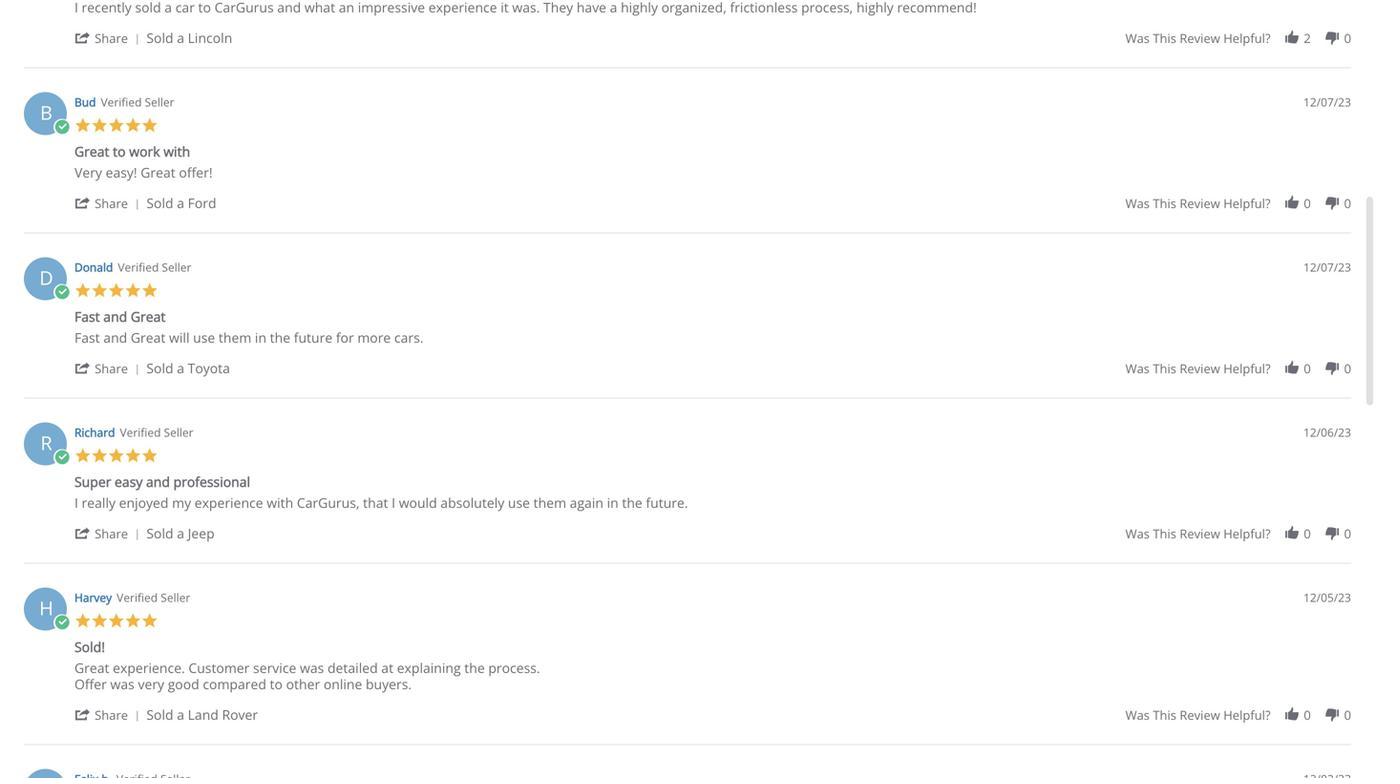 Task type: describe. For each thing, give the bounding box(es) containing it.
1 share image from the top
[[74, 30, 91, 46]]

review for d
[[1180, 360, 1220, 377]]

great to work with heading
[[74, 142, 190, 164]]

professional
[[173, 473, 250, 491]]

richard verified seller
[[74, 424, 193, 440]]

a for r
[[177, 524, 184, 542]]

star image up fast and great heading
[[108, 282, 125, 299]]

star image down "bud verified seller"
[[125, 117, 141, 134]]

h
[[39, 595, 53, 621]]

was for h
[[1125, 707, 1150, 724]]

would
[[399, 494, 437, 512]]

share button for r
[[74, 524, 146, 542]]

0 right vote down review by harvey on  5 dec 2023 icon
[[1344, 707, 1351, 724]]

review date 12/05/23 element
[[1303, 590, 1351, 606]]

was for b
[[1125, 195, 1150, 212]]

experience
[[195, 494, 263, 512]]

cars.
[[394, 328, 423, 347]]

jeep
[[188, 524, 215, 542]]

2 fast from the top
[[74, 328, 100, 347]]

to inside sold! great experience. customer service was detailed at explaining the process. offer was very good compared to other online buyers.
[[270, 675, 283, 693]]

seperator image for b
[[132, 199, 143, 211]]

share button for d
[[74, 359, 146, 377]]

vote up review by harvey on  5 dec 2023 image
[[1284, 707, 1300, 723]]

0 right vote up review by donald on  7 dec 2023 image
[[1304, 360, 1311, 377]]

land
[[188, 706, 219, 724]]

this for h
[[1153, 707, 1176, 724]]

harvey verified seller
[[74, 590, 190, 605]]

0 vertical spatial and
[[103, 307, 127, 326]]

was this review helpful? for h
[[1125, 707, 1271, 724]]

seperator image for r
[[132, 530, 143, 541]]

offer!
[[179, 163, 213, 181]]

helpful? for h
[[1223, 707, 1271, 724]]

super easy and professional heading
[[74, 473, 250, 495]]

was for d
[[1125, 360, 1150, 377]]

seller for d
[[162, 259, 191, 275]]

1 this from the top
[[1153, 30, 1176, 47]]

and inside super easy and professional i really enjoyed my experience with cargurus, that i would absolutely use them again in the future.
[[146, 473, 170, 491]]

share for r
[[95, 525, 128, 542]]

share image for d
[[74, 360, 91, 377]]

share button for h
[[74, 706, 146, 724]]

very
[[138, 675, 164, 693]]

12/07/23 for d
[[1303, 259, 1351, 275]]

1 share from the top
[[95, 30, 128, 47]]

0 right vote down review by donald on  7 dec 2023 icon
[[1344, 360, 1351, 377]]

donald
[[74, 259, 113, 275]]

explaining
[[397, 659, 461, 677]]

donald verified seller
[[74, 259, 191, 275]]

vote down review by patrick on  8 dec 2023 image
[[1324, 30, 1341, 46]]

was this review helpful? for b
[[1125, 195, 1271, 212]]

seperator image for h
[[132, 711, 143, 722]]

seller for h
[[161, 590, 190, 605]]

sold a jeep
[[146, 524, 215, 542]]

that
[[363, 494, 388, 512]]

verified for r
[[120, 424, 161, 440]]

vote up review by donald on  7 dec 2023 image
[[1284, 360, 1300, 377]]

compared
[[203, 675, 266, 693]]

easy
[[115, 473, 143, 491]]

bud
[[74, 94, 96, 110]]

buyers.
[[366, 675, 412, 693]]

review for b
[[1180, 195, 1220, 212]]

great to work with very easy! great offer!
[[74, 142, 213, 181]]

share for d
[[95, 360, 128, 377]]

seller for r
[[164, 424, 193, 440]]

toyota
[[188, 359, 230, 377]]

sold a land rover
[[146, 706, 258, 724]]

review for r
[[1180, 525, 1220, 542]]

share for b
[[95, 195, 128, 212]]

helpful? for r
[[1223, 525, 1271, 542]]

0 right vote down review by richard on  6 dec 2023 'image'
[[1344, 525, 1351, 542]]

2
[[1304, 30, 1311, 47]]

1 vertical spatial and
[[103, 328, 127, 347]]

review date 12/07/23 element for d
[[1303, 259, 1351, 275]]

for
[[336, 328, 354, 347]]

b
[[40, 99, 52, 126]]

in inside super easy and professional i really enjoyed my experience with cargurus, that i would absolutely use them again in the future.
[[607, 494, 619, 512]]

sold! great experience. customer service was detailed at explaining the process. offer was very good compared to other online buyers.
[[74, 638, 540, 693]]

a for d
[[177, 359, 184, 377]]

circle checkmark image for h
[[53, 614, 70, 631]]

use inside fast and great fast and great will use them in the future for more cars.
[[193, 328, 215, 347]]

share button for b
[[74, 194, 146, 212]]

12/05/23
[[1303, 590, 1351, 605]]

12/07/23 for b
[[1303, 94, 1351, 110]]

a for b
[[177, 194, 184, 212]]

review for h
[[1180, 707, 1220, 724]]

great left will on the top
[[131, 328, 166, 347]]

verified for d
[[118, 259, 159, 275]]

customer
[[188, 659, 250, 677]]

the inside super easy and professional i really enjoyed my experience with cargurus, that i would absolutely use them again in the future.
[[622, 494, 642, 512]]

0 right vote up review by richard on  6 dec 2023 icon
[[1304, 525, 1311, 542]]

helpful? for d
[[1223, 360, 1271, 377]]

12/06/23
[[1303, 424, 1351, 440]]

the inside sold! great experience. customer service was detailed at explaining the process. offer was very good compared to other online buyers.
[[464, 659, 485, 677]]

other
[[286, 675, 320, 693]]

fast and great fast and great will use them in the future for more cars.
[[74, 307, 423, 347]]

ford
[[188, 194, 216, 212]]

seller for b
[[145, 94, 174, 110]]

super
[[74, 473, 111, 491]]

d
[[39, 265, 53, 291]]

lincoln
[[188, 29, 232, 47]]



Task type: vqa. For each thing, say whether or not it's contained in the screenshot.


Task type: locate. For each thing, give the bounding box(es) containing it.
4 helpful? from the top
[[1223, 525, 1271, 542]]

a left toyota
[[177, 359, 184, 377]]

2 group from the top
[[1125, 195, 1351, 212]]

2 i from the left
[[392, 494, 395, 512]]

0
[[1344, 30, 1351, 47], [1304, 195, 1311, 212], [1344, 195, 1351, 212], [1304, 360, 1311, 377], [1344, 360, 1351, 377], [1304, 525, 1311, 542], [1344, 525, 1351, 542], [1304, 707, 1311, 724], [1344, 707, 1351, 724]]

share image down really
[[74, 525, 91, 542]]

share down fast and great heading
[[95, 360, 128, 377]]

was
[[1125, 30, 1150, 47], [1125, 195, 1150, 212], [1125, 360, 1150, 377], [1125, 525, 1150, 542], [1125, 707, 1150, 724]]

review date 12/02/23 element
[[1303, 771, 1351, 778]]

1 vertical spatial 12/07/23
[[1303, 259, 1351, 275]]

3 a from the top
[[177, 359, 184, 377]]

0 horizontal spatial the
[[270, 328, 290, 347]]

0 vertical spatial use
[[193, 328, 215, 347]]

3 share from the top
[[95, 360, 128, 377]]

harvey
[[74, 590, 112, 605]]

sold left lincoln
[[146, 29, 173, 47]]

2 horizontal spatial the
[[622, 494, 642, 512]]

5 share button from the top
[[74, 706, 146, 724]]

review left vote up review by richard on  6 dec 2023 icon
[[1180, 525, 1220, 542]]

and up enjoyed
[[146, 473, 170, 491]]

1 i from the left
[[74, 494, 78, 512]]

verified right the harvey
[[117, 590, 158, 605]]

1 vertical spatial with
[[267, 494, 293, 512]]

0 vertical spatial seperator image
[[132, 34, 143, 45]]

1 helpful? from the top
[[1223, 30, 1271, 47]]

richard
[[74, 424, 115, 440]]

the
[[270, 328, 290, 347], [622, 494, 642, 512], [464, 659, 485, 677]]

share down really
[[95, 525, 128, 542]]

4 sold from the top
[[146, 524, 173, 542]]

0 vertical spatial seperator image
[[132, 199, 143, 211]]

verified right donald
[[118, 259, 159, 275]]

sold down very
[[146, 706, 173, 724]]

share for h
[[95, 707, 128, 724]]

1 vertical spatial seperator image
[[132, 530, 143, 541]]

future
[[294, 328, 333, 347]]

work
[[129, 142, 160, 160]]

2 12/07/23 from the top
[[1303, 259, 1351, 275]]

in
[[255, 328, 266, 347], [607, 494, 619, 512]]

1 vertical spatial them
[[533, 494, 566, 512]]

review
[[1180, 30, 1220, 47], [1180, 195, 1220, 212], [1180, 360, 1220, 377], [1180, 525, 1220, 542], [1180, 707, 1220, 724]]

review date 12/07/23 element
[[1303, 94, 1351, 110], [1303, 259, 1351, 275]]

with inside great to work with very easy! great offer!
[[163, 142, 190, 160]]

3 sold from the top
[[146, 359, 173, 377]]

3 circle checkmark image from the top
[[53, 614, 70, 631]]

was this review helpful? for r
[[1125, 525, 1271, 542]]

1 vertical spatial share image
[[74, 195, 91, 212]]

star image
[[125, 117, 141, 134], [108, 282, 125, 299], [125, 282, 141, 299], [141, 447, 158, 464], [141, 613, 158, 629]]

0 horizontal spatial with
[[163, 142, 190, 160]]

1 seperator image from the top
[[132, 34, 143, 45]]

2 this from the top
[[1153, 195, 1176, 212]]

1 vertical spatial in
[[607, 494, 619, 512]]

review date 12/07/23 element for b
[[1303, 94, 1351, 110]]

online
[[324, 675, 362, 693]]

sold a ford
[[146, 194, 216, 212]]

0 vertical spatial share image
[[74, 30, 91, 46]]

review left vote up review by harvey on  5 dec 2023 "image"
[[1180, 707, 1220, 724]]

share button down fast and great heading
[[74, 359, 146, 377]]

star image down donald verified seller
[[125, 282, 141, 299]]

in inside fast and great fast and great will use them in the future for more cars.
[[255, 328, 266, 347]]

verified for b
[[101, 94, 142, 110]]

1 horizontal spatial was
[[300, 659, 324, 677]]

1 was this review helpful? from the top
[[1125, 30, 1271, 47]]

seller down sold a jeep at the left bottom of page
[[161, 590, 190, 605]]

2 vertical spatial and
[[146, 473, 170, 491]]

1 horizontal spatial i
[[392, 494, 395, 512]]

helpful? left the vote up review by bud on  7 dec 2023 image
[[1223, 195, 1271, 212]]

in left future
[[255, 328, 266, 347]]

share button down really
[[74, 524, 146, 542]]

1 vertical spatial to
[[270, 675, 283, 693]]

seller down sold a ford
[[162, 259, 191, 275]]

use inside super easy and professional i really enjoyed my experience with cargurus, that i would absolutely use them again in the future.
[[508, 494, 530, 512]]

5 was from the top
[[1125, 707, 1150, 724]]

and left will on the top
[[103, 328, 127, 347]]

great
[[74, 142, 109, 160], [141, 163, 175, 181], [131, 307, 166, 326], [131, 328, 166, 347], [74, 659, 109, 677]]

1 horizontal spatial use
[[508, 494, 530, 512]]

0 vertical spatial in
[[255, 328, 266, 347]]

seller up work
[[145, 94, 174, 110]]

circle checkmark image for r
[[53, 449, 70, 466]]

circle checkmark image
[[53, 284, 70, 301], [53, 449, 70, 466], [53, 614, 70, 631]]

1 horizontal spatial to
[[270, 675, 283, 693]]

great down "sold!"
[[74, 659, 109, 677]]

5 a from the top
[[177, 706, 184, 724]]

share up "bud verified seller"
[[95, 30, 128, 47]]

star image down harvey verified seller
[[141, 613, 158, 629]]

great down work
[[141, 163, 175, 181]]

sold down enjoyed
[[146, 524, 173, 542]]

3 share image from the top
[[74, 707, 91, 723]]

share down offer
[[95, 707, 128, 724]]

2 sold from the top
[[146, 194, 173, 212]]

2 was from the top
[[1125, 195, 1150, 212]]

a for h
[[177, 706, 184, 724]]

offer
[[74, 675, 107, 693]]

circle checkmark image right r
[[53, 449, 70, 466]]

4 was this review helpful? from the top
[[1125, 525, 1271, 542]]

0 horizontal spatial in
[[255, 328, 266, 347]]

1 vertical spatial circle checkmark image
[[53, 449, 70, 466]]

was left very
[[110, 675, 134, 693]]

0 vertical spatial the
[[270, 328, 290, 347]]

2 vertical spatial share image
[[74, 707, 91, 723]]

bud verified seller
[[74, 94, 174, 110]]

verified right bud
[[101, 94, 142, 110]]

sold for r
[[146, 524, 173, 542]]

and down donald verified seller
[[103, 307, 127, 326]]

seperator image
[[132, 34, 143, 45], [132, 364, 143, 376]]

0 vertical spatial 12/07/23
[[1303, 94, 1351, 110]]

to inside great to work with very easy! great offer!
[[113, 142, 126, 160]]

0 right the vote up review by bud on  7 dec 2023 image
[[1304, 195, 1311, 212]]

0 right 'vote down review by patrick on  8 dec 2023' icon
[[1344, 30, 1351, 47]]

2 review date 12/07/23 element from the top
[[1303, 259, 1351, 275]]

share image for h
[[74, 707, 91, 723]]

with
[[163, 142, 190, 160], [267, 494, 293, 512]]

process.
[[488, 659, 540, 677]]

verified
[[101, 94, 142, 110], [118, 259, 159, 275], [120, 424, 161, 440], [117, 590, 158, 605]]

0 horizontal spatial was
[[110, 675, 134, 693]]

4 share button from the top
[[74, 524, 146, 542]]

1 12/07/23 from the top
[[1303, 94, 1351, 110]]

1 vertical spatial use
[[508, 494, 530, 512]]

a left the jeep on the bottom of the page
[[177, 524, 184, 542]]

4 this from the top
[[1153, 525, 1176, 542]]

sold! heading
[[74, 638, 105, 660]]

future.
[[646, 494, 688, 512]]

seller
[[145, 94, 174, 110], [162, 259, 191, 275], [164, 424, 193, 440], [161, 590, 190, 605]]

helpful? for b
[[1223, 195, 1271, 212]]

vote up review by patrick on  8 dec 2023 image
[[1284, 30, 1300, 46]]

seperator image down very
[[132, 711, 143, 722]]

sold!
[[74, 638, 105, 656]]

i left really
[[74, 494, 78, 512]]

sold for d
[[146, 359, 173, 377]]

vote down review by bud on  7 dec 2023 image
[[1324, 195, 1341, 212]]

experience.
[[113, 659, 185, 677]]

use right absolutely
[[508, 494, 530, 512]]

the left process.
[[464, 659, 485, 677]]

the inside fast and great fast and great will use them in the future for more cars.
[[270, 328, 290, 347]]

3 group from the top
[[1125, 360, 1351, 377]]

share image down offer
[[74, 707, 91, 723]]

review left vote up review by patrick on  8 dec 2023 icon
[[1180, 30, 1220, 47]]

share button down easy!
[[74, 194, 146, 212]]

star image
[[74, 117, 91, 134], [91, 117, 108, 134], [108, 117, 125, 134], [141, 117, 158, 134], [74, 282, 91, 299], [91, 282, 108, 299], [141, 282, 158, 299], [74, 447, 91, 464], [91, 447, 108, 464], [108, 447, 125, 464], [125, 447, 141, 464], [74, 613, 91, 629], [91, 613, 108, 629], [108, 613, 125, 629], [125, 613, 141, 629]]

was this review helpful? left vote up review by donald on  7 dec 2023 image
[[1125, 360, 1271, 377]]

share image for b
[[74, 195, 91, 212]]

helpful? left vote up review by richard on  6 dec 2023 icon
[[1223, 525, 1271, 542]]

verified right the richard
[[120, 424, 161, 440]]

a left 'land'
[[177, 706, 184, 724]]

3 this from the top
[[1153, 360, 1176, 377]]

4 review from the top
[[1180, 525, 1220, 542]]

sold for b
[[146, 194, 173, 212]]

0 vertical spatial review date 12/07/23 element
[[1303, 94, 1351, 110]]

review left vote up review by donald on  7 dec 2023 image
[[1180, 360, 1220, 377]]

3 was from the top
[[1125, 360, 1150, 377]]

review date 12/06/23 element
[[1303, 424, 1351, 441]]

2 vertical spatial circle checkmark image
[[53, 614, 70, 631]]

circle checkmark image right h
[[53, 614, 70, 631]]

2 vertical spatial the
[[464, 659, 485, 677]]

1 was from the top
[[1125, 30, 1150, 47]]

absolutely
[[440, 494, 504, 512]]

4 share from the top
[[95, 525, 128, 542]]

2 share image from the top
[[74, 195, 91, 212]]

seperator image down easy!
[[132, 199, 143, 211]]

seller up super easy and professional heading
[[164, 424, 193, 440]]

review date 12/07/23 element down vote down review by bud on  7 dec 2023 image
[[1303, 259, 1351, 275]]

super easy and professional i really enjoyed my experience with cargurus, that i would absolutely use them again in the future.
[[74, 473, 688, 512]]

good
[[168, 675, 199, 693]]

1 vertical spatial share image
[[74, 525, 91, 542]]

5 group from the top
[[1125, 707, 1351, 724]]

5 share from the top
[[95, 707, 128, 724]]

share image for r
[[74, 525, 91, 542]]

1 review from the top
[[1180, 30, 1220, 47]]

1 circle checkmark image from the top
[[53, 284, 70, 301]]

fast and great heading
[[74, 307, 166, 329]]

2 share image from the top
[[74, 525, 91, 542]]

this for r
[[1153, 525, 1176, 542]]

r
[[40, 430, 52, 456]]

the left future
[[270, 328, 290, 347]]

1 share image from the top
[[74, 360, 91, 377]]

was for r
[[1125, 525, 1150, 542]]

1 vertical spatial the
[[622, 494, 642, 512]]

great up very on the top left
[[74, 142, 109, 160]]

5 review from the top
[[1180, 707, 1220, 724]]

group for h
[[1125, 707, 1351, 724]]

service
[[253, 659, 296, 677]]

verified for h
[[117, 590, 158, 605]]

was
[[300, 659, 324, 677], [110, 675, 134, 693]]

cargurus,
[[297, 494, 360, 512]]

the left future.
[[622, 494, 642, 512]]

0 horizontal spatial to
[[113, 142, 126, 160]]

1 vertical spatial seperator image
[[132, 364, 143, 376]]

2 helpful? from the top
[[1223, 195, 1271, 212]]

2 vertical spatial seperator image
[[132, 711, 143, 722]]

circle checkmark image right d
[[53, 284, 70, 301]]

1 share button from the top
[[74, 29, 146, 47]]

rover
[[222, 706, 258, 724]]

sold down will on the top
[[146, 359, 173, 377]]

0 vertical spatial share image
[[74, 360, 91, 377]]

at
[[381, 659, 393, 677]]

seperator image left sold a toyota
[[132, 364, 143, 376]]

circle checkmark image
[[53, 119, 70, 136]]

2 seperator image from the top
[[132, 364, 143, 376]]

use
[[193, 328, 215, 347], [508, 494, 530, 512]]

helpful? left vote up review by donald on  7 dec 2023 image
[[1223, 360, 1271, 377]]

this for d
[[1153, 360, 1176, 377]]

1 group from the top
[[1125, 30, 1351, 47]]

was this review helpful?
[[1125, 30, 1271, 47], [1125, 195, 1271, 212], [1125, 360, 1271, 377], [1125, 525, 1271, 542], [1125, 707, 1271, 724]]

sold a lincoln
[[146, 29, 232, 47]]

5 was this review helpful? from the top
[[1125, 707, 1271, 724]]

3 review from the top
[[1180, 360, 1220, 377]]

1 horizontal spatial in
[[607, 494, 619, 512]]

4 was from the top
[[1125, 525, 1150, 542]]

was this review helpful? for d
[[1125, 360, 1271, 377]]

1 fast from the top
[[74, 307, 100, 326]]

this for b
[[1153, 195, 1176, 212]]

12/07/23 down 'vote down review by patrick on  8 dec 2023' icon
[[1303, 94, 1351, 110]]

them up toyota
[[219, 328, 251, 347]]

2 share from the top
[[95, 195, 128, 212]]

2 share button from the top
[[74, 194, 146, 212]]

0 vertical spatial with
[[163, 142, 190, 160]]

1 review date 12/07/23 element from the top
[[1303, 94, 1351, 110]]

use right will on the top
[[193, 328, 215, 347]]

great down donald verified seller
[[131, 307, 166, 326]]

with inside super easy and professional i really enjoyed my experience with cargurus, that i would absolutely use them again in the future.
[[267, 494, 293, 512]]

share down easy!
[[95, 195, 128, 212]]

sold a toyota
[[146, 359, 230, 377]]

and
[[103, 307, 127, 326], [103, 328, 127, 347], [146, 473, 170, 491]]

was right service
[[300, 659, 324, 677]]

12/07/23
[[1303, 94, 1351, 110], [1303, 259, 1351, 275]]

more
[[357, 328, 391, 347]]

4 a from the top
[[177, 524, 184, 542]]

a
[[177, 29, 184, 47], [177, 194, 184, 212], [177, 359, 184, 377], [177, 524, 184, 542], [177, 706, 184, 724]]

seperator image
[[132, 199, 143, 211], [132, 530, 143, 541], [132, 711, 143, 722]]

great inside sold! great experience. customer service was detailed at explaining the process. offer was very good compared to other online buyers.
[[74, 659, 109, 677]]

seperator image for sold a lincoln
[[132, 34, 143, 45]]

2 review from the top
[[1180, 195, 1220, 212]]

2 circle checkmark image from the top
[[53, 449, 70, 466]]

5 sold from the top
[[146, 706, 173, 724]]

share image down fast and great heading
[[74, 360, 91, 377]]

0 horizontal spatial i
[[74, 494, 78, 512]]

3 helpful? from the top
[[1223, 360, 1271, 377]]

them left again
[[533, 494, 566, 512]]

i right that
[[392, 494, 395, 512]]

4 group from the top
[[1125, 525, 1351, 542]]

review left the vote up review by bud on  7 dec 2023 image
[[1180, 195, 1220, 212]]

share image
[[74, 30, 91, 46], [74, 195, 91, 212], [74, 707, 91, 723]]

will
[[169, 328, 190, 347]]

a left lincoln
[[177, 29, 184, 47]]

share button up "bud verified seller"
[[74, 29, 146, 47]]

5 this from the top
[[1153, 707, 1176, 724]]

0 vertical spatial them
[[219, 328, 251, 347]]

vote up review by richard on  6 dec 2023 image
[[1284, 525, 1300, 542]]

with left cargurus,
[[267, 494, 293, 512]]

1 a from the top
[[177, 29, 184, 47]]

vote up review by bud on  7 dec 2023 image
[[1284, 195, 1300, 212]]

12/07/23 down vote down review by bud on  7 dec 2023 image
[[1303, 259, 1351, 275]]

enjoyed
[[119, 494, 169, 512]]

them inside super easy and professional i really enjoyed my experience with cargurus, that i would absolutely use them again in the future.
[[533, 494, 566, 512]]

detailed
[[327, 659, 378, 677]]

0 right vote up review by harvey on  5 dec 2023 "image"
[[1304, 707, 1311, 724]]

review date 12/07/23 element down 'vote down review by patrick on  8 dec 2023' icon
[[1303, 94, 1351, 110]]

to
[[113, 142, 126, 160], [270, 675, 283, 693]]

vote down review by donald on  7 dec 2023 image
[[1324, 360, 1341, 377]]

0 horizontal spatial use
[[193, 328, 215, 347]]

share
[[95, 30, 128, 47], [95, 195, 128, 212], [95, 360, 128, 377], [95, 525, 128, 542], [95, 707, 128, 724]]

this
[[1153, 30, 1176, 47], [1153, 195, 1176, 212], [1153, 360, 1176, 377], [1153, 525, 1176, 542], [1153, 707, 1176, 724]]

group for b
[[1125, 195, 1351, 212]]

share button down offer
[[74, 706, 146, 724]]

0 vertical spatial fast
[[74, 307, 100, 326]]

them
[[219, 328, 251, 347], [533, 494, 566, 512]]

1 horizontal spatial the
[[464, 659, 485, 677]]

with up offer!
[[163, 142, 190, 160]]

share button
[[74, 29, 146, 47], [74, 194, 146, 212], [74, 359, 146, 377], [74, 524, 146, 542], [74, 706, 146, 724]]

vote down review by harvey on  5 dec 2023 image
[[1324, 707, 1341, 723]]

share image down very on the top left
[[74, 195, 91, 212]]

share image up bud
[[74, 30, 91, 46]]

was this review helpful? left vote up review by harvey on  5 dec 2023 "image"
[[1125, 707, 1271, 724]]

5 helpful? from the top
[[1223, 707, 1271, 724]]

1 horizontal spatial with
[[267, 494, 293, 512]]

them inside fast and great fast and great will use them in the future for more cars.
[[219, 328, 251, 347]]

sold for h
[[146, 706, 173, 724]]

group for d
[[1125, 360, 1351, 377]]

2 a from the top
[[177, 194, 184, 212]]

3 seperator image from the top
[[132, 711, 143, 722]]

0 vertical spatial to
[[113, 142, 126, 160]]

was this review helpful? left vote up review by patrick on  8 dec 2023 icon
[[1125, 30, 1271, 47]]

in right again
[[607, 494, 619, 512]]

sold
[[146, 29, 173, 47], [146, 194, 173, 212], [146, 359, 173, 377], [146, 524, 173, 542], [146, 706, 173, 724]]

to left other
[[270, 675, 283, 693]]

1 horizontal spatial them
[[533, 494, 566, 512]]

seperator image down enjoyed
[[132, 530, 143, 541]]

1 sold from the top
[[146, 29, 173, 47]]

was this review helpful? left the vote up review by bud on  7 dec 2023 image
[[1125, 195, 1271, 212]]

fast
[[74, 307, 100, 326], [74, 328, 100, 347]]

0 vertical spatial circle checkmark image
[[53, 284, 70, 301]]

circle checkmark image for d
[[53, 284, 70, 301]]

1 vertical spatial review date 12/07/23 element
[[1303, 259, 1351, 275]]

seperator image left sold a lincoln
[[132, 34, 143, 45]]

helpful?
[[1223, 30, 1271, 47], [1223, 195, 1271, 212], [1223, 360, 1271, 377], [1223, 525, 1271, 542], [1223, 707, 1271, 724]]

again
[[570, 494, 603, 512]]

1 seperator image from the top
[[132, 199, 143, 211]]

star image down the richard verified seller
[[141, 447, 158, 464]]

group
[[1125, 30, 1351, 47], [1125, 195, 1351, 212], [1125, 360, 1351, 377], [1125, 525, 1351, 542], [1125, 707, 1351, 724]]

0 horizontal spatial them
[[219, 328, 251, 347]]

really
[[82, 494, 116, 512]]

1 vertical spatial fast
[[74, 328, 100, 347]]

group for r
[[1125, 525, 1351, 542]]

share image
[[74, 360, 91, 377], [74, 525, 91, 542]]

to up easy!
[[113, 142, 126, 160]]

seperator image for sold a toyota
[[132, 364, 143, 376]]

i
[[74, 494, 78, 512], [392, 494, 395, 512]]

sold left ford
[[146, 194, 173, 212]]

was this review helpful? left vote up review by richard on  6 dec 2023 icon
[[1125, 525, 1271, 542]]

helpful? left vote up review by patrick on  8 dec 2023 icon
[[1223, 30, 1271, 47]]

2 was this review helpful? from the top
[[1125, 195, 1271, 212]]

very
[[74, 163, 102, 181]]

2 seperator image from the top
[[132, 530, 143, 541]]

easy!
[[106, 163, 137, 181]]

0 right vote down review by bud on  7 dec 2023 image
[[1344, 195, 1351, 212]]

vote down review by richard on  6 dec 2023 image
[[1324, 525, 1341, 542]]

my
[[172, 494, 191, 512]]

3 was this review helpful? from the top
[[1125, 360, 1271, 377]]

helpful? left vote up review by harvey on  5 dec 2023 "image"
[[1223, 707, 1271, 724]]

a left ford
[[177, 194, 184, 212]]

3 share button from the top
[[74, 359, 146, 377]]



